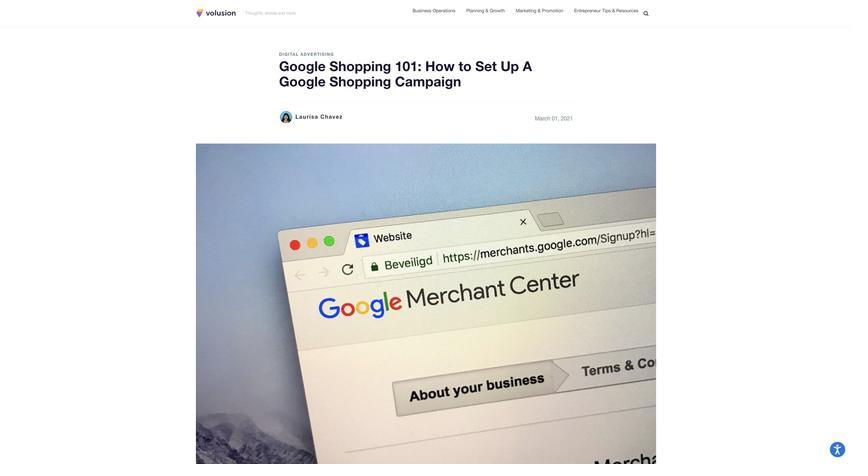 Task type: vqa. For each thing, say whether or not it's contained in the screenshot.
first Shopping from the bottom of the Digital Advertising Google Shopping 101: How To Set Up A Google Shopping Campaign
yes



Task type: describe. For each thing, give the bounding box(es) containing it.
thoughts, stories and more.
[[246, 11, 297, 16]]

business
[[413, 8, 432, 13]]

marketing & promotion
[[516, 8, 564, 13]]

more.
[[286, 11, 297, 16]]

chavez
[[321, 113, 343, 120]]

2021
[[561, 115, 574, 121]]

business operations
[[413, 8, 456, 13]]

2 horizontal spatial &
[[613, 8, 616, 13]]

marketing
[[516, 8, 537, 13]]

open accessibe: accessibility options, statement and help image
[[835, 445, 842, 455]]

march 01, 2021
[[535, 115, 574, 121]]

resources
[[617, 8, 639, 13]]

marketing & promotion link
[[516, 7, 564, 15]]

laurisa chavez
[[296, 113, 343, 120]]

digital
[[279, 52, 299, 57]]

advertising
[[301, 52, 334, 57]]

planning
[[467, 8, 485, 13]]

thoughts,
[[246, 11, 264, 16]]

how
[[426, 58, 455, 74]]



Task type: locate. For each thing, give the bounding box(es) containing it.
operations
[[433, 8, 456, 13]]

search image
[[644, 10, 649, 16]]

google shopping 101: how to set up a google shopping campaign image
[[196, 144, 657, 464]]

a
[[523, 58, 533, 74]]

google
[[279, 58, 326, 74], [279, 73, 326, 89]]

2 shopping from the top
[[330, 73, 392, 89]]

1 shopping from the top
[[330, 58, 392, 74]]

& left growth
[[486, 8, 489, 13]]

tips
[[603, 8, 611, 13]]

01,
[[552, 115, 560, 121]]

entrepreneur tips & resources link
[[575, 7, 639, 15]]

0 horizontal spatial &
[[486, 8, 489, 13]]

laurisa
[[296, 113, 319, 120]]

stories
[[265, 11, 277, 16]]

to
[[459, 58, 472, 74]]

1 horizontal spatial &
[[538, 8, 541, 13]]

101:
[[395, 58, 422, 74]]

set
[[476, 58, 497, 74]]

planning & growth
[[467, 8, 505, 13]]

promotion
[[542, 8, 564, 13]]

business operations link
[[413, 7, 456, 15]]

shopping
[[330, 58, 392, 74], [330, 73, 392, 89]]

and
[[278, 11, 285, 16]]

up
[[501, 58, 519, 74]]

&
[[486, 8, 489, 13], [538, 8, 541, 13], [613, 8, 616, 13]]

march
[[535, 115, 551, 121]]

& right tips
[[613, 8, 616, 13]]

& for marketing
[[538, 8, 541, 13]]

entrepreneur
[[575, 8, 601, 13]]

laurisa chavez link
[[279, 110, 343, 124]]

1 google from the top
[[279, 58, 326, 74]]

digital advertising google shopping 101: how to set up a google shopping campaign
[[279, 52, 533, 89]]

& right marketing
[[538, 8, 541, 13]]

& for planning
[[486, 8, 489, 13]]

planning & growth link
[[467, 7, 505, 15]]

growth
[[490, 8, 505, 13]]

entrepreneur tips & resources
[[575, 8, 639, 13]]

2 google from the top
[[279, 73, 326, 89]]

campaign
[[395, 73, 462, 89]]



